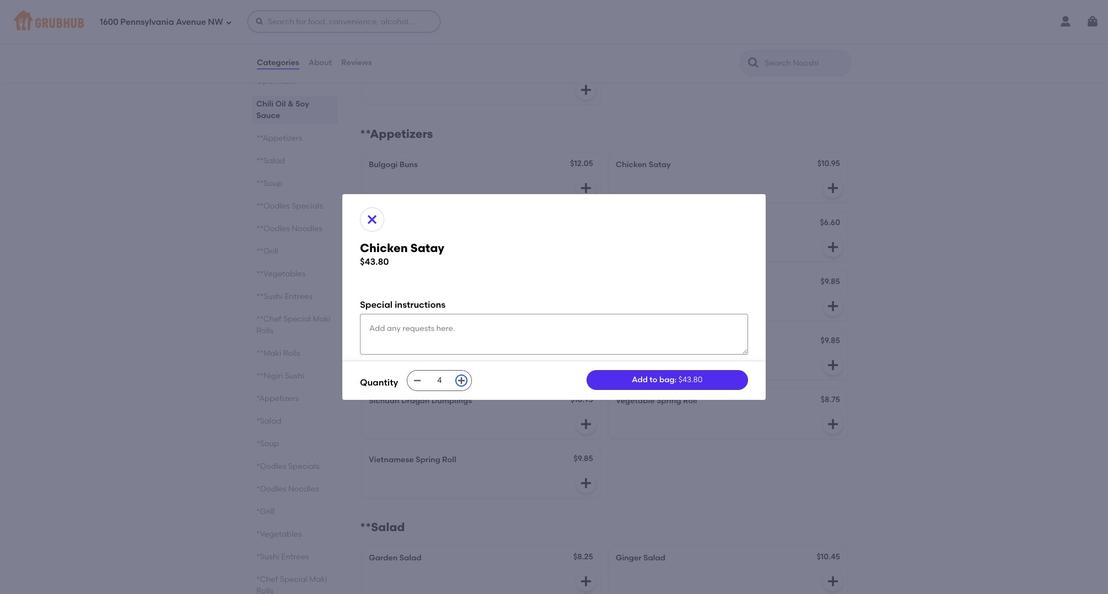 Task type: locate. For each thing, give the bounding box(es) containing it.
oz
[[405, 3, 414, 12]]

open item
[[257, 77, 296, 86]]

**vegetables tab
[[257, 268, 334, 280]]

0 horizontal spatial roll
[[443, 455, 457, 465]]

1 vertical spatial rolls
[[283, 349, 300, 358]]

**salad tab
[[257, 155, 334, 167]]

1 horizontal spatial **salad
[[360, 520, 405, 534]]

$9.85 button
[[610, 271, 848, 321], [610, 330, 848, 380]]

$43.80 right bag:
[[679, 375, 703, 385]]

**grill tab
[[257, 246, 334, 257]]

2 vertical spatial special
[[280, 575, 308, 584]]

specials
[[292, 201, 323, 211], [288, 462, 320, 471]]

salad right ginger
[[644, 553, 666, 563]]

chili down open
[[257, 99, 274, 109]]

$10.95 for sichuan dragon dumplings
[[571, 395, 594, 405]]

soy right & at top left
[[296, 99, 309, 109]]

maki down *sushi entrees "tab"
[[310, 575, 327, 584]]

**oodles specials
[[257, 201, 323, 211]]

dumplings
[[432, 396, 472, 406]]

specials up *oodles noodles tab
[[288, 462, 320, 471]]

0 horizontal spatial sauce
[[257, 111, 280, 120]]

sauce inside button
[[432, 62, 456, 71]]

1 vertical spatial maki
[[310, 575, 327, 584]]

maki
[[313, 314, 331, 324], [310, 575, 327, 584]]

oil for &
[[276, 99, 286, 109]]

vegetable spring roll
[[616, 396, 698, 406]]

2 *oodles from the top
[[257, 484, 287, 494]]

0 horizontal spatial **appetizers
[[257, 134, 303, 143]]

roll for vietnamese spring roll
[[443, 455, 457, 465]]

pennsylvania
[[120, 17, 174, 27]]

roll
[[684, 396, 698, 406], [443, 455, 457, 465]]

**appetizers inside **appetizers tab
[[257, 134, 303, 143]]

chili oil 1 oz
[[369, 3, 414, 12]]

oil inside chili oil & soy sauce
[[276, 99, 286, 109]]

chicken inside the chicken satay $43.80
[[360, 241, 408, 255]]

entrees inside "tab"
[[281, 552, 309, 562]]

sauce right sodium
[[432, 62, 456, 71]]

0 horizontal spatial **salad
[[257, 156, 285, 166]]

noodles for **oodles noodles
[[292, 224, 323, 233]]

**salad inside tab
[[257, 156, 285, 166]]

1 **oodles from the top
[[257, 201, 290, 211]]

rolls for **chef
[[257, 326, 274, 335]]

sauce inside chili oil & soy sauce
[[257, 111, 280, 120]]

$8.25
[[574, 552, 594, 562]]

entrees
[[285, 292, 313, 301], [281, 552, 309, 562]]

chicken
[[616, 160, 647, 170], [360, 241, 408, 255]]

open
[[257, 77, 277, 86]]

*oodles up *grill
[[257, 484, 287, 494]]

**soup
[[257, 179, 283, 188]]

1 horizontal spatial chili
[[369, 3, 386, 12]]

0 vertical spatial chicken
[[616, 160, 647, 170]]

1 vertical spatial entrees
[[281, 552, 309, 562]]

rolls inside *chef special maki rolls
[[257, 586, 274, 594]]

**sushi entrees tab
[[257, 291, 334, 302]]

1600
[[100, 17, 118, 27]]

sauce
[[432, 62, 456, 71], [257, 111, 280, 120]]

oil
[[388, 3, 399, 12], [276, 99, 286, 109]]

noodles
[[292, 224, 323, 233], [288, 484, 319, 494]]

crabmeat
[[369, 219, 408, 229]]

1 vertical spatial **oodles
[[257, 224, 290, 233]]

salad for garden salad
[[400, 553, 422, 563]]

0 vertical spatial $9.85
[[821, 277, 841, 286]]

1 horizontal spatial $10.95
[[818, 159, 841, 168]]

rolls up sushi
[[283, 349, 300, 358]]

*sushi entrees tab
[[257, 551, 334, 563]]

1
[[400, 3, 404, 12]]

Input item quantity number field
[[428, 371, 452, 391]]

1 vertical spatial $9.85
[[821, 336, 841, 346]]

special inside *chef special maki rolls
[[280, 575, 308, 584]]

special inside '**chef special maki rolls'
[[284, 314, 311, 324]]

0 horizontal spatial $10.95
[[571, 395, 594, 405]]

**appetizers
[[360, 127, 433, 141], [257, 134, 303, 143]]

oil left & at top left
[[276, 99, 286, 109]]

*salad tab
[[257, 415, 334, 427]]

0 vertical spatial specials
[[292, 201, 323, 211]]

**oodles noodles tab
[[257, 223, 334, 234]]

soy right sodium
[[417, 62, 431, 71]]

search icon image
[[748, 56, 761, 70]]

special left instructions
[[360, 300, 393, 310]]

**salad
[[257, 156, 285, 166], [360, 520, 405, 534]]

0 vertical spatial $10.95
[[818, 159, 841, 168]]

**appetizers up **salad tab
[[257, 134, 303, 143]]

roll for vegetable spring roll
[[684, 396, 698, 406]]

1 vertical spatial $10.95
[[571, 395, 594, 405]]

dragon
[[402, 396, 430, 406]]

salad for ginger salad
[[644, 553, 666, 563]]

*sushi
[[257, 552, 280, 562]]

2 salad from the left
[[644, 553, 666, 563]]

1 vertical spatial $43.80
[[679, 375, 703, 385]]

noodles for *oodles noodles
[[288, 484, 319, 494]]

**vegetables
[[257, 269, 306, 279]]

2 vertical spatial rolls
[[257, 586, 274, 594]]

0 vertical spatial satay
[[649, 160, 671, 170]]

0 vertical spatial $43.80
[[360, 256, 389, 267]]

reviews button
[[341, 43, 373, 83]]

oil left 1
[[388, 3, 399, 12]]

0 horizontal spatial $43.80
[[360, 256, 389, 267]]

sauce down open
[[257, 111, 280, 120]]

vietnamese
[[369, 455, 414, 465]]

$10.95
[[818, 159, 841, 168], [571, 395, 594, 405]]

$6.60
[[821, 218, 841, 227]]

1 vertical spatial noodles
[[288, 484, 319, 494]]

ginger
[[616, 553, 642, 563]]

1 horizontal spatial spring
[[657, 396, 682, 406]]

maki down **sushi entrees "tab"
[[313, 314, 331, 324]]

special down **sushi entrees "tab"
[[284, 314, 311, 324]]

*oodles down *soup
[[257, 462, 287, 471]]

satay
[[649, 160, 671, 170], [411, 241, 445, 255]]

0 horizontal spatial spring
[[416, 455, 441, 465]]

1 vertical spatial special
[[284, 314, 311, 324]]

item
[[279, 77, 296, 86]]

crabmeat wonton button
[[362, 212, 601, 262]]

1 vertical spatial $9.85 button
[[610, 330, 848, 380]]

chicken for chicken satay $43.80
[[360, 241, 408, 255]]

2 vertical spatial $9.85
[[574, 454, 594, 464]]

1 vertical spatial specials
[[288, 462, 320, 471]]

1 horizontal spatial $43.80
[[679, 375, 703, 385]]

*oodles for *oodles specials
[[257, 462, 287, 471]]

**oodles down **soup
[[257, 201, 290, 211]]

rolls down the *chef
[[257, 586, 274, 594]]

svg image
[[1087, 15, 1100, 28], [255, 17, 264, 26], [225, 19, 232, 26], [580, 182, 593, 195], [827, 418, 840, 431], [580, 575, 593, 588]]

1 horizontal spatial chicken
[[616, 160, 647, 170]]

0 vertical spatial special
[[360, 300, 393, 310]]

salad
[[400, 553, 422, 563], [644, 553, 666, 563]]

noodles up *grill 'tab'
[[288, 484, 319, 494]]

1 salad from the left
[[400, 553, 422, 563]]

0 vertical spatial **oodles
[[257, 201, 290, 211]]

sichuan
[[369, 396, 400, 406]]

0 vertical spatial *oodles
[[257, 462, 287, 471]]

maki inside *chef special maki rolls
[[310, 575, 327, 584]]

0 horizontal spatial chicken
[[360, 241, 408, 255]]

noodles down **oodles specials tab
[[292, 224, 323, 233]]

0 vertical spatial sauce
[[432, 62, 456, 71]]

satay for chicken satay
[[649, 160, 671, 170]]

$10.95 for chicken satay
[[818, 159, 841, 168]]

chili inside chili oil & soy sauce
[[257, 99, 274, 109]]

$10.45
[[817, 552, 841, 562]]

$12.05
[[571, 159, 594, 168]]

spring down bag:
[[657, 396, 682, 406]]

chili
[[369, 3, 386, 12], [257, 99, 274, 109]]

*oodles specials tab
[[257, 461, 334, 472]]

quantity
[[360, 377, 398, 388]]

1 vertical spatial oil
[[276, 99, 286, 109]]

chicken right $12.05 in the top right of the page
[[616, 160, 647, 170]]

0 vertical spatial entrees
[[285, 292, 313, 301]]

**appetizers up the bulgogi buns
[[360, 127, 433, 141]]

0 vertical spatial $9.85 button
[[610, 271, 848, 321]]

spring
[[657, 396, 682, 406], [416, 455, 441, 465]]

1 horizontal spatial oil
[[388, 3, 399, 12]]

rolls down **chef
[[257, 326, 274, 335]]

*vegetables tab
[[257, 529, 334, 540]]

0 vertical spatial noodles
[[292, 224, 323, 233]]

1 horizontal spatial sauce
[[432, 62, 456, 71]]

chicken satay $43.80
[[360, 241, 445, 267]]

1 vertical spatial spring
[[416, 455, 441, 465]]

0 vertical spatial maki
[[313, 314, 331, 324]]

*oodles noodles
[[257, 484, 319, 494]]

spring for vegetable
[[657, 396, 682, 406]]

1 vertical spatial satay
[[411, 241, 445, 255]]

0 vertical spatial spring
[[657, 396, 682, 406]]

*grill
[[257, 507, 275, 516]]

1 vertical spatial *oodles
[[257, 484, 287, 494]]

**chef special maki rolls tab
[[257, 313, 334, 337]]

0 vertical spatial **salad
[[257, 156, 285, 166]]

1 horizontal spatial soy
[[417, 62, 431, 71]]

avenue
[[176, 17, 206, 27]]

main navigation navigation
[[0, 0, 1109, 43]]

0 vertical spatial oil
[[388, 3, 399, 12]]

1 vertical spatial chicken
[[360, 241, 408, 255]]

$43.80 down crabmeat
[[360, 256, 389, 267]]

svg image
[[580, 83, 593, 97], [827, 182, 840, 195], [366, 213, 379, 226], [827, 241, 840, 254], [827, 300, 840, 313], [580, 359, 593, 372], [827, 359, 840, 372], [413, 376, 422, 385], [457, 376, 466, 385], [580, 418, 593, 431], [580, 477, 593, 490], [827, 575, 840, 588]]

Search Nooshi search field
[[764, 58, 849, 68]]

special down *sushi entrees "tab"
[[280, 575, 308, 584]]

**nigiri sushi tab
[[257, 370, 334, 382]]

1 horizontal spatial roll
[[684, 396, 698, 406]]

sichuan dragon dumplings
[[369, 396, 472, 406]]

oil inside button
[[388, 3, 399, 12]]

1 *oodles from the top
[[257, 462, 287, 471]]

wonton
[[410, 219, 440, 229]]

1 vertical spatial sauce
[[257, 111, 280, 120]]

*appetizers
[[257, 394, 299, 403]]

specials down **soup tab
[[292, 201, 323, 211]]

1 horizontal spatial satay
[[649, 160, 671, 170]]

chili oil & soy sauce
[[257, 99, 309, 120]]

chili left 1
[[369, 3, 386, 12]]

entrees inside "tab"
[[285, 292, 313, 301]]

soy
[[417, 62, 431, 71], [296, 99, 309, 109]]

*grill tab
[[257, 506, 334, 517]]

2 **oodles from the top
[[257, 224, 290, 233]]

*soup tab
[[257, 438, 334, 450]]

0 vertical spatial roll
[[684, 396, 698, 406]]

0 horizontal spatial oil
[[276, 99, 286, 109]]

special
[[360, 300, 393, 310], [284, 314, 311, 324], [280, 575, 308, 584]]

1 vertical spatial roll
[[443, 455, 457, 465]]

low sodium soy sauce
[[369, 62, 456, 71]]

rolls inside '**chef special maki rolls'
[[257, 326, 274, 335]]

**oodles
[[257, 201, 290, 211], [257, 224, 290, 233]]

$43.80
[[360, 256, 389, 267], [679, 375, 703, 385]]

chicken down crabmeat
[[360, 241, 408, 255]]

*chef special maki rolls
[[257, 575, 327, 594]]

0 vertical spatial soy
[[417, 62, 431, 71]]

bulgogi
[[369, 160, 398, 170]]

0 horizontal spatial soy
[[296, 99, 309, 109]]

maki for **chef special maki rolls
[[313, 314, 331, 324]]

**oodles noodles
[[257, 224, 323, 233]]

1 vertical spatial chili
[[257, 99, 274, 109]]

spring right vietnamese
[[416, 455, 441, 465]]

entrees down *vegetables tab
[[281, 552, 309, 562]]

0 vertical spatial chili
[[369, 3, 386, 12]]

0 horizontal spatial chili
[[257, 99, 274, 109]]

0 vertical spatial rolls
[[257, 326, 274, 335]]

**salad up garden
[[360, 520, 405, 534]]

1 vertical spatial soy
[[296, 99, 309, 109]]

**nigiri sushi
[[257, 371, 305, 381]]

open item tab
[[257, 76, 334, 87]]

salad right garden
[[400, 553, 422, 563]]

satay inside the chicken satay $43.80
[[411, 241, 445, 255]]

rolls
[[257, 326, 274, 335], [283, 349, 300, 358], [257, 586, 274, 594]]

entrees down **vegetables tab
[[285, 292, 313, 301]]

0 horizontal spatial salad
[[400, 553, 422, 563]]

**maki rolls tab
[[257, 348, 334, 359]]

1 horizontal spatial salad
[[644, 553, 666, 563]]

chili inside button
[[369, 3, 386, 12]]

*oodles
[[257, 462, 287, 471], [257, 484, 287, 494]]

maki inside '**chef special maki rolls'
[[313, 314, 331, 324]]

**salad up **soup
[[257, 156, 285, 166]]

chicken for chicken satay
[[616, 160, 647, 170]]

**oodles up **grill
[[257, 224, 290, 233]]

0 horizontal spatial satay
[[411, 241, 445, 255]]

$9.85
[[821, 277, 841, 286], [821, 336, 841, 346], [574, 454, 594, 464]]



Task type: vqa. For each thing, say whether or not it's contained in the screenshot.
the bottom Noodles
yes



Task type: describe. For each thing, give the bounding box(es) containing it.
*oodles for *oodles noodles
[[257, 484, 287, 494]]

low sodium soy sauce button
[[362, 55, 601, 104]]

1 $9.85 button from the top
[[610, 271, 848, 321]]

special for *chef special maki rolls
[[280, 575, 308, 584]]

**chef special maki rolls
[[257, 314, 331, 335]]

special instructions
[[360, 300, 446, 310]]

**oodles specials tab
[[257, 200, 334, 212]]

specials for *oodles specials
[[288, 462, 320, 471]]

chili oil & soy sauce tab
[[257, 98, 334, 121]]

instructions
[[395, 300, 446, 310]]

soy inside chili oil & soy sauce
[[296, 99, 309, 109]]

**grill
[[257, 247, 278, 256]]

*soup
[[257, 439, 279, 449]]

**soup tab
[[257, 178, 334, 189]]

garden
[[369, 553, 398, 563]]

vegetable
[[616, 396, 655, 406]]

entrees for *sushi entrees
[[281, 552, 309, 562]]

garden salad
[[369, 553, 422, 563]]

&
[[288, 99, 294, 109]]

$8.75
[[821, 395, 841, 405]]

*oodles noodles tab
[[257, 483, 334, 495]]

to
[[650, 375, 658, 385]]

ginger salad
[[616, 553, 666, 563]]

rolls inside tab
[[283, 349, 300, 358]]

*chef special maki rolls tab
[[257, 574, 334, 594]]

soy inside button
[[417, 62, 431, 71]]

spring for vietnamese
[[416, 455, 441, 465]]

**maki rolls
[[257, 349, 300, 358]]

about button
[[308, 43, 333, 83]]

*appetizers tab
[[257, 393, 334, 404]]

1 horizontal spatial **appetizers
[[360, 127, 433, 141]]

bag:
[[660, 375, 677, 385]]

chili for chili oil 1 oz
[[369, 3, 386, 12]]

**oodles for **oodles noodles
[[257, 224, 290, 233]]

chili for chili oil & soy sauce
[[257, 99, 274, 109]]

**appetizers tab
[[257, 132, 334, 144]]

**maki
[[257, 349, 281, 358]]

$6.60 button
[[610, 212, 848, 262]]

entrees for **sushi entrees
[[285, 292, 313, 301]]

maki for *chef special maki rolls
[[310, 575, 327, 584]]

crabmeat wonton
[[369, 219, 440, 229]]

chicken satay
[[616, 160, 671, 170]]

*oodles specials
[[257, 462, 320, 471]]

special for **chef special maki rolls
[[284, 314, 311, 324]]

sushi
[[285, 371, 305, 381]]

add
[[632, 375, 648, 385]]

Special instructions text field
[[360, 314, 749, 355]]

$43.80 inside the chicken satay $43.80
[[360, 256, 389, 267]]

categories
[[257, 58, 299, 67]]

specials for **oodles specials
[[292, 201, 323, 211]]

**nigiri
[[257, 371, 283, 381]]

sodium
[[386, 62, 415, 71]]

**chef
[[257, 314, 282, 324]]

low
[[369, 62, 385, 71]]

rolls for *chef
[[257, 586, 274, 594]]

**sushi entrees
[[257, 292, 313, 301]]

1 vertical spatial **salad
[[360, 520, 405, 534]]

categories button
[[257, 43, 300, 83]]

**sushi
[[257, 292, 283, 301]]

chili oil 1 oz button
[[362, 0, 601, 45]]

oil for 1
[[388, 3, 399, 12]]

about
[[309, 58, 332, 67]]

reviews
[[342, 58, 372, 67]]

*sushi entrees
[[257, 552, 309, 562]]

bulgogi buns
[[369, 160, 418, 170]]

buns
[[400, 160, 418, 170]]

add to bag: $43.80
[[632, 375, 703, 385]]

**oodles for **oodles specials
[[257, 201, 290, 211]]

*vegetables
[[257, 530, 302, 539]]

vietnamese spring roll
[[369, 455, 457, 465]]

satay for chicken satay $43.80
[[411, 241, 445, 255]]

nw
[[208, 17, 223, 27]]

*chef
[[257, 575, 278, 584]]

2 $9.85 button from the top
[[610, 330, 848, 380]]

1600 pennsylvania avenue nw
[[100, 17, 223, 27]]

*salad
[[257, 417, 282, 426]]



